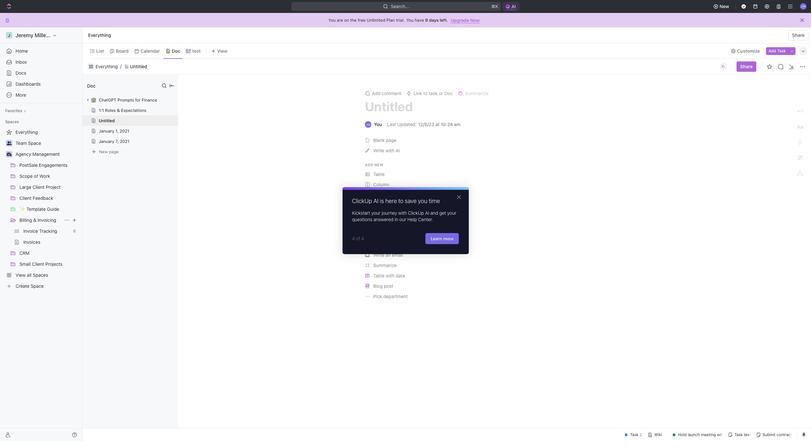 Task type: locate. For each thing, give the bounding box(es) containing it.
1 vertical spatial space
[[31, 284, 44, 289]]

pencil image
[[365, 149, 370, 153]]

jeremy miller's workspace
[[16, 32, 80, 38]]

2 vertical spatial clickup
[[408, 211, 424, 216]]

4 of 4
[[352, 236, 364, 242]]

with inside 'button'
[[386, 273, 395, 279]]

of inside sidebar 'navigation'
[[34, 174, 38, 179]]

invoice tracking link
[[23, 226, 71, 237]]

1 january from the top
[[99, 129, 114, 134]]

share button
[[789, 30, 809, 40]]

in
[[395, 217, 398, 223]]

1 vertical spatial january
[[99, 139, 114, 144]]

favorites button
[[3, 107, 29, 115]]

post
[[384, 284, 393, 289]]

client up view all spaces link
[[32, 262, 44, 267]]

agency
[[16, 152, 31, 157]]

1:1 roles & expectations
[[99, 108, 146, 113]]

⌘k
[[491, 4, 498, 9]]

1 write from the top
[[373, 148, 385, 154]]

invoicing
[[38, 218, 56, 223]]

0 horizontal spatial page
[[109, 149, 119, 154]]

client for large
[[33, 185, 45, 190]]

& right billing
[[33, 218, 36, 223]]

0 horizontal spatial jm
[[366, 123, 371, 127]]

0 horizontal spatial 4
[[352, 236, 355, 242]]

2 2021 from the top
[[120, 139, 129, 144]]

view button
[[209, 43, 230, 59]]

page for new page
[[109, 149, 119, 154]]

trial.
[[396, 17, 405, 23]]

to inside "dropdown button"
[[424, 91, 428, 96]]

0 vertical spatial spaces
[[5, 120, 19, 124]]

0 vertical spatial jm
[[801, 4, 806, 8]]

add task button
[[766, 47, 789, 55]]

january 7, 2021
[[99, 139, 129, 144]]

0 horizontal spatial summarize
[[373, 263, 397, 269]]

share down jm dropdown button
[[793, 32, 805, 38]]

compress image
[[366, 264, 370, 268]]

0 vertical spatial write
[[373, 148, 385, 154]]

0 horizontal spatial view
[[16, 273, 26, 278]]

new for new page
[[99, 149, 108, 154]]

customize
[[738, 48, 760, 54]]

0 vertical spatial doc
[[172, 48, 180, 54]]

1 vertical spatial with
[[398, 211, 407, 216]]

untitled down roles
[[99, 118, 115, 123]]

you are on the free unlimited plan trial. you have 9 days left. upgrade now
[[329, 17, 480, 23]]

you left 'last'
[[374, 122, 382, 127]]

2021 right 1, at the left top of page
[[120, 129, 129, 134]]

january left 1, at the left top of page
[[99, 129, 114, 134]]

clickup up the kickstart
[[352, 198, 372, 205]]

prompts
[[118, 97, 134, 103]]

pick department button
[[363, 292, 600, 302]]

spaces down small client projects
[[33, 273, 48, 278]]

january up the new page at the top of page
[[99, 139, 114, 144]]

1 vertical spatial write
[[373, 253, 385, 258]]

unlimited
[[367, 17, 385, 23]]

doc right or at the right of page
[[445, 91, 453, 96]]

kickstart
[[352, 211, 370, 216]]

everything up team space
[[16, 130, 38, 135]]

1 vertical spatial page
[[109, 149, 119, 154]]

of for scope
[[34, 174, 38, 179]]

business time image
[[7, 153, 11, 156]]

dashboards link
[[3, 79, 80, 89]]

0 horizontal spatial &
[[33, 218, 36, 223]]

small client projects
[[19, 262, 62, 267]]

ai right ⌘k
[[512, 4, 516, 9]]

1 horizontal spatial new
[[720, 4, 729, 9]]

of inside × dialog
[[356, 236, 360, 242]]

client feedback
[[19, 196, 53, 201]]

1 vertical spatial new
[[99, 149, 108, 154]]

you left are
[[329, 17, 336, 23]]

view left all
[[16, 273, 26, 278]]

space inside team space link
[[28, 141, 41, 146]]

space for create space
[[31, 284, 44, 289]]

to right here
[[398, 198, 404, 205]]

0 horizontal spatial clickup
[[352, 198, 372, 205]]

2 your from the left
[[447, 211, 457, 216]]

journey
[[382, 211, 397, 216]]

test
[[192, 48, 201, 54]]

to
[[424, 91, 428, 96], [398, 198, 404, 205]]

0 vertical spatial to
[[424, 91, 428, 96]]

page down 'january 7, 2021'
[[109, 149, 119, 154]]

1 horizontal spatial you
[[374, 122, 382, 127]]

add inside button
[[769, 48, 776, 53]]

1 horizontal spatial view
[[217, 48, 228, 54]]

× button
[[457, 192, 462, 201]]

our
[[400, 217, 406, 223]]

0 vertical spatial client
[[33, 185, 45, 190]]

tree containing everything
[[3, 127, 80, 292]]

page for blank page
[[386, 138, 397, 143]]

table inside button
[[373, 172, 385, 177]]

everything inside sidebar 'navigation'
[[16, 130, 38, 135]]

2 vertical spatial untitled
[[99, 118, 115, 123]]

with down blank page at the top left
[[386, 148, 395, 154]]

with inside kickstart your journey with clickup ai and get your questions answered in our help center.
[[398, 211, 407, 216]]

share down customize button
[[740, 64, 753, 69]]

2 horizontal spatial untitled
[[365, 99, 413, 114]]

docs
[[16, 70, 26, 76]]

table button
[[363, 169, 600, 180]]

answered
[[374, 217, 394, 223]]

1 vertical spatial add
[[372, 91, 381, 96]]

your right get at the right of the page
[[447, 211, 457, 216]]

on
[[344, 17, 349, 23]]

january
[[99, 129, 114, 134], [99, 139, 114, 144]]

2 table from the top
[[373, 273, 385, 279]]

0 vertical spatial add
[[769, 48, 776, 53]]

🏦 button
[[91, 97, 99, 103]]

0 horizontal spatial to
[[398, 198, 404, 205]]

1 vertical spatial untitled
[[365, 99, 413, 114]]

space up agency management
[[28, 141, 41, 146]]

doc left test link
[[172, 48, 180, 54]]

add left task
[[769, 48, 776, 53]]

table image
[[365, 274, 370, 278]]

add new
[[365, 163, 384, 167]]

2 horizontal spatial clickup
[[408, 211, 424, 216]]

write for write with ai
[[373, 148, 385, 154]]

2 vertical spatial doc
[[445, 91, 453, 96]]

1 vertical spatial summarize
[[373, 263, 397, 269]]

add for add new
[[365, 163, 373, 167]]

with up the our
[[398, 211, 407, 216]]

here
[[386, 198, 397, 205]]

your
[[372, 211, 381, 216], [447, 211, 457, 216]]

untitled down add comment
[[365, 99, 413, 114]]

doc inside "dropdown button"
[[445, 91, 453, 96]]

view right test
[[217, 48, 228, 54]]

0 vertical spatial with
[[386, 148, 395, 154]]

pick department
[[373, 294, 408, 300]]

2 january from the top
[[99, 139, 114, 144]]

1 horizontal spatial share
[[793, 32, 805, 38]]

with inside button
[[386, 148, 395, 154]]

new page
[[99, 149, 119, 154]]

clickup up is in the left of the page
[[373, 192, 390, 198]]

table up blog
[[373, 273, 385, 279]]

clickup up help
[[408, 211, 424, 216]]

new inside "button"
[[720, 4, 729, 9]]

2 horizontal spatial doc
[[445, 91, 453, 96]]

page up write with ai
[[386, 138, 397, 143]]

2 vertical spatial with
[[386, 273, 395, 279]]

1 horizontal spatial summarize
[[465, 91, 489, 96]]

client up client feedback
[[33, 185, 45, 190]]

1 horizontal spatial your
[[447, 211, 457, 216]]

2 vertical spatial everything
[[16, 130, 38, 135]]

jm
[[801, 4, 806, 8], [366, 123, 371, 127]]

write down blank
[[373, 148, 385, 154]]

0 horizontal spatial new
[[99, 149, 108, 154]]

everything up the list link
[[88, 32, 111, 38]]

jm up "share" button on the right
[[801, 4, 806, 8]]

clickup
[[373, 192, 390, 198], [352, 198, 372, 205], [408, 211, 424, 216]]

0 horizontal spatial untitled
[[99, 118, 115, 123]]

0 vertical spatial january
[[99, 129, 114, 134]]

jm left 'last'
[[366, 123, 371, 127]]

1 vertical spatial to
[[398, 198, 404, 205]]

0 vertical spatial 2021
[[120, 129, 129, 134]]

space inside create space link
[[31, 284, 44, 289]]

0 vertical spatial share
[[793, 32, 805, 38]]

0 vertical spatial page
[[386, 138, 397, 143]]

you for you are on the free unlimited plan trial. you have 9 days left. upgrade now
[[329, 17, 336, 23]]

the
[[350, 17, 357, 23]]

untitled down "calendar" link
[[130, 64, 147, 69]]

2 write from the top
[[373, 253, 385, 258]]

doc
[[172, 48, 180, 54], [87, 83, 96, 89], [445, 91, 453, 96]]

envelope open image
[[365, 253, 370, 258]]

create space
[[16, 284, 44, 289]]

you left the have
[[407, 17, 414, 23]]

for
[[135, 97, 141, 103]]

with left data
[[386, 273, 395, 279]]

new button
[[711, 1, 733, 12]]

1 horizontal spatial doc
[[172, 48, 180, 54]]

1 horizontal spatial of
[[356, 236, 360, 242]]

1 horizontal spatial clickup
[[373, 192, 390, 198]]

inbox
[[16, 59, 27, 65]]

add for add task
[[769, 48, 776, 53]]

view inside button
[[217, 48, 228, 54]]

0 vertical spatial &
[[117, 108, 120, 113]]

×
[[457, 192, 462, 201]]

create
[[16, 284, 29, 289]]

1 vertical spatial of
[[356, 236, 360, 242]]

0 vertical spatial clickup
[[373, 192, 390, 198]]

your up answered
[[372, 211, 381, 216]]

clickup inside clickup list button
[[373, 192, 390, 198]]

view inside tree
[[16, 273, 26, 278]]

6
[[73, 229, 76, 234]]

share
[[793, 32, 805, 38], [740, 64, 753, 69]]

1 vertical spatial clickup
[[352, 198, 372, 205]]

invoice tracking
[[23, 229, 57, 234]]

1 vertical spatial share
[[740, 64, 753, 69]]

finance
[[142, 97, 157, 103]]

0 horizontal spatial you
[[329, 17, 336, 23]]

2021 right 7,
[[120, 139, 129, 144]]

untitled
[[130, 64, 147, 69], [365, 99, 413, 114], [99, 118, 115, 123]]

0 vertical spatial of
[[34, 174, 38, 179]]

add left comment
[[372, 91, 381, 96]]

1 2021 from the top
[[120, 129, 129, 134]]

calendar link
[[139, 46, 160, 56]]

0 horizontal spatial your
[[372, 211, 381, 216]]

of left the work
[[34, 174, 38, 179]]

0 vertical spatial summarize
[[465, 91, 489, 96]]

9
[[425, 17, 428, 23]]

0 vertical spatial new
[[720, 4, 729, 9]]

2 vertical spatial everything link
[[3, 127, 78, 138]]

1 vertical spatial 2021
[[120, 139, 129, 144]]

1 vertical spatial view
[[16, 273, 26, 278]]

crm
[[19, 251, 29, 256]]

1 horizontal spatial untitled
[[130, 64, 147, 69]]

clickup inside kickstart your journey with clickup ai and get your questions answered in our help center.
[[408, 211, 424, 216]]

write an email
[[373, 253, 403, 258]]

department
[[384, 294, 408, 300]]

write inside write with ai button
[[373, 148, 385, 154]]

0 vertical spatial table
[[373, 172, 385, 177]]

tree
[[3, 127, 80, 292]]

write left an
[[373, 253, 385, 258]]

0 vertical spatial list
[[96, 48, 104, 54]]

task
[[778, 48, 786, 53]]

doc up 🏦
[[87, 83, 96, 89]]

client down large
[[19, 196, 32, 201]]

0 horizontal spatial of
[[34, 174, 38, 179]]

🏦 chatgpt prompts for finance
[[91, 97, 157, 103]]

everything link down the list link
[[96, 64, 118, 69]]

spaces
[[5, 120, 19, 124], [33, 273, 48, 278]]

1 horizontal spatial page
[[386, 138, 397, 143]]

ai up center. on the right
[[425, 211, 429, 216]]

1 vertical spatial list
[[391, 192, 398, 198]]

1 vertical spatial spaces
[[33, 273, 48, 278]]

table down new
[[373, 172, 385, 177]]

of down questions
[[356, 236, 360, 242]]

list left board link
[[96, 48, 104, 54]]

& right roles
[[117, 108, 120, 113]]

calendar
[[141, 48, 160, 54]]

everything link up the list link
[[86, 31, 113, 39]]

to right link
[[424, 91, 428, 96]]

0 vertical spatial view
[[217, 48, 228, 54]]

1 horizontal spatial spaces
[[33, 273, 48, 278]]

1 horizontal spatial jm
[[801, 4, 806, 8]]

large client project link
[[19, 182, 78, 193]]

1 your from the left
[[372, 211, 381, 216]]

table inside 'button'
[[373, 273, 385, 279]]

1 table from the top
[[373, 172, 385, 177]]

1 horizontal spatial to
[[424, 91, 428, 96]]

0 vertical spatial space
[[28, 141, 41, 146]]

summarize button
[[363, 261, 600, 271]]

1 horizontal spatial list
[[391, 192, 398, 198]]

2 vertical spatial add
[[365, 163, 373, 167]]

invoice
[[23, 229, 38, 234]]

miller's
[[35, 32, 52, 38]]

0 horizontal spatial list
[[96, 48, 104, 54]]

template
[[26, 207, 46, 212]]

1 vertical spatial table
[[373, 273, 385, 279]]

1 vertical spatial doc
[[87, 83, 96, 89]]

0 vertical spatial untitled
[[130, 64, 147, 69]]

space for team space
[[28, 141, 41, 146]]

spaces down favorites
[[5, 120, 19, 124]]

you for you
[[374, 122, 382, 127]]

list up the clickup ai is here to save you time
[[391, 192, 398, 198]]

page inside button
[[386, 138, 397, 143]]

engagements
[[39, 163, 67, 168]]

last
[[387, 122, 396, 127]]

add left new
[[365, 163, 373, 167]]

1 vertical spatial &
[[33, 218, 36, 223]]

everything link up team space link
[[3, 127, 78, 138]]

0 horizontal spatial share
[[740, 64, 753, 69]]

list
[[96, 48, 104, 54], [391, 192, 398, 198]]

2 vertical spatial client
[[32, 262, 44, 267]]

2021 for january 1, 2021
[[120, 129, 129, 134]]

search...
[[391, 4, 409, 9]]

1 horizontal spatial 4
[[361, 236, 364, 242]]

write inside write an email button
[[373, 253, 385, 258]]

add for add comment
[[372, 91, 381, 96]]

and
[[431, 211, 438, 216]]

everything down the list link
[[96, 64, 118, 69]]

space down view all spaces link
[[31, 284, 44, 289]]



Task type: vqa. For each thing, say whether or not it's contained in the screenshot.
topmost Do
no



Task type: describe. For each thing, give the bounding box(es) containing it.
days
[[429, 17, 439, 23]]

1 vertical spatial client
[[19, 196, 32, 201]]

1 vertical spatial everything link
[[96, 64, 118, 69]]

left.
[[440, 17, 448, 23]]

updated:
[[397, 122, 417, 127]]

clickup for clickup ai is here to save you time
[[352, 198, 372, 205]]

learn more
[[431, 236, 454, 242]]

jeremy miller's workspace, , element
[[6, 32, 12, 39]]

agency management link
[[16, 149, 78, 160]]

am
[[454, 122, 461, 127]]

clickup for clickup list
[[373, 192, 390, 198]]

add task
[[769, 48, 786, 53]]

2 horizontal spatial you
[[407, 17, 414, 23]]

2021 for january 7, 2021
[[120, 139, 129, 144]]

you
[[418, 198, 428, 205]]

docs link
[[3, 68, 80, 78]]

1 horizontal spatial &
[[117, 108, 120, 113]]

learn
[[431, 236, 442, 242]]

test link
[[191, 46, 201, 56]]

summarize inside dropdown button
[[465, 91, 489, 96]]

billing & invoicing
[[19, 218, 56, 223]]

last updated: 12/5/23 at 10:24 am
[[387, 122, 461, 127]]

ai down blank page at the top left
[[396, 148, 400, 154]]

link to task or doc button
[[404, 89, 455, 98]]

column
[[373, 182, 389, 188]]

dropdown menu image
[[718, 62, 729, 72]]

home
[[16, 48, 28, 54]]

j
[[8, 33, 10, 38]]

pick
[[373, 294, 382, 300]]

is
[[380, 198, 384, 205]]

0 horizontal spatial doc
[[87, 83, 96, 89]]

chatgpt
[[99, 97, 116, 103]]

7,
[[116, 139, 119, 144]]

0 vertical spatial everything
[[88, 32, 111, 38]]

× dialog
[[343, 188, 469, 255]]

write an email button
[[363, 250, 600, 261]]

ai left is in the left of the page
[[374, 198, 379, 205]]

1 4 from the left
[[352, 236, 355, 242]]

help
[[408, 217, 417, 223]]

inbox link
[[3, 57, 80, 67]]

task
[[429, 91, 438, 96]]

dashboards
[[16, 81, 41, 87]]

favorites
[[5, 109, 22, 113]]

january 1, 2021
[[99, 129, 129, 134]]

share inside button
[[793, 32, 805, 38]]

roles
[[105, 108, 116, 113]]

comment
[[382, 91, 401, 96]]

project
[[46, 185, 61, 190]]

& inside billing & invoicing link
[[33, 218, 36, 223]]

large client project
[[19, 185, 61, 190]]

save
[[405, 198, 417, 205]]

summarize inside button
[[373, 263, 397, 269]]

spaces inside tree
[[33, 273, 48, 278]]

user group image
[[7, 142, 11, 145]]

clickup list button
[[363, 190, 600, 201]]

table for table with data
[[373, 273, 385, 279]]

jm button
[[798, 1, 809, 12]]

postsale
[[19, 163, 38, 168]]

0 horizontal spatial spaces
[[5, 120, 19, 124]]

sidebar navigation
[[0, 28, 84, 442]]

10:24
[[441, 122, 453, 127]]

1 vertical spatial jm
[[366, 123, 371, 127]]

customize button
[[729, 46, 762, 56]]

new for new
[[720, 4, 729, 9]]

table with data
[[373, 273, 405, 279]]

blog post
[[373, 284, 393, 289]]

link
[[414, 91, 422, 96]]

subpage button
[[363, 201, 600, 211]]

clickup list
[[373, 192, 398, 198]]

home link
[[3, 46, 80, 56]]

ai inside kickstart your journey with clickup ai and get your questions answered in our help center.
[[425, 211, 429, 216]]

view for view
[[217, 48, 228, 54]]

invoices
[[23, 240, 40, 245]]

new
[[375, 163, 384, 167]]

at
[[436, 122, 440, 127]]

link to task or doc
[[414, 91, 453, 96]]

more
[[443, 236, 454, 242]]

0 vertical spatial everything link
[[86, 31, 113, 39]]

crm link
[[19, 248, 78, 259]]

write for write an email
[[373, 253, 385, 258]]

list inside button
[[391, 192, 398, 198]]

client for small
[[32, 262, 44, 267]]

of for 4
[[356, 236, 360, 242]]

feedback
[[33, 196, 53, 201]]

with for ai
[[386, 148, 395, 154]]

add comment
[[372, 91, 401, 96]]

an
[[386, 253, 391, 258]]

team
[[16, 141, 27, 146]]

ai button
[[503, 2, 520, 11]]

2 4 from the left
[[361, 236, 364, 242]]

are
[[337, 17, 343, 23]]

view for view all spaces
[[16, 273, 26, 278]]

email
[[392, 253, 403, 258]]

1 vertical spatial everything
[[96, 64, 118, 69]]

tree inside sidebar 'navigation'
[[3, 127, 80, 292]]

team space
[[16, 141, 41, 146]]

view button
[[209, 46, 230, 56]]

expectations
[[121, 108, 146, 113]]

blank
[[373, 138, 385, 143]]

small client projects link
[[19, 259, 78, 270]]

all
[[27, 273, 32, 278]]

time
[[429, 198, 440, 205]]

table for table
[[373, 172, 385, 177]]

postsale engagements link
[[19, 160, 78, 171]]

get
[[439, 211, 446, 216]]

with for data
[[386, 273, 395, 279]]

more
[[16, 92, 26, 98]]

table with data button
[[363, 271, 600, 281]]

management
[[32, 152, 60, 157]]

january for january 7, 2021
[[99, 139, 114, 144]]

jm inside dropdown button
[[801, 4, 806, 8]]

postsale engagements
[[19, 163, 67, 168]]

book image
[[366, 285, 370, 289]]

center.
[[418, 217, 433, 223]]

✨ template guide link
[[19, 204, 78, 215]]

scope
[[19, 174, 33, 179]]

✨
[[19, 207, 25, 212]]

agency management
[[16, 152, 60, 157]]

team space link
[[16, 138, 78, 149]]

write with ai
[[373, 148, 400, 154]]

january for january 1, 2021
[[99, 129, 114, 134]]

scope of work link
[[19, 171, 78, 182]]

write with ai button
[[363, 146, 600, 156]]

🏦
[[91, 97, 96, 103]]

to inside × dialog
[[398, 198, 404, 205]]

or
[[439, 91, 443, 96]]



